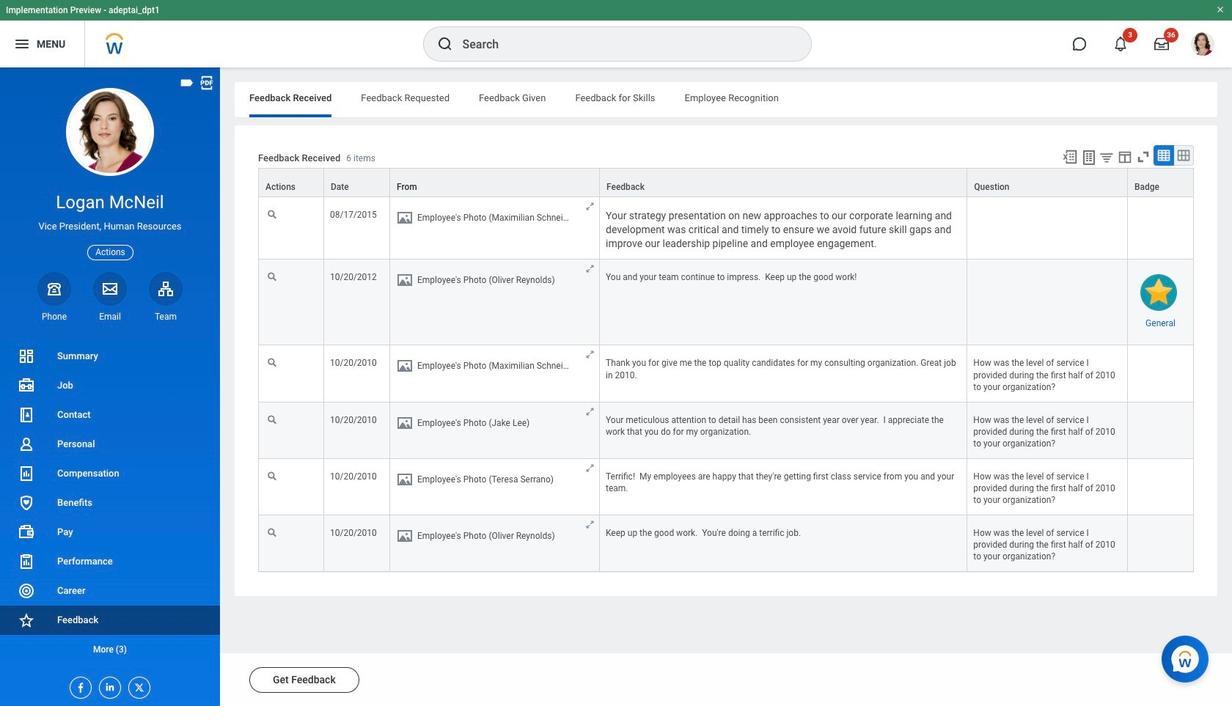 Task type: locate. For each thing, give the bounding box(es) containing it.
career image
[[18, 582, 35, 600]]

grow image
[[585, 201, 596, 212], [585, 264, 596, 275], [585, 349, 596, 360], [585, 406, 596, 417], [585, 463, 596, 474]]

expand table image
[[1176, 148, 1191, 163]]

contact image
[[18, 406, 35, 424]]

view team image
[[157, 280, 175, 298]]

1 row from the top
[[258, 168, 1194, 198]]

tab list
[[235, 82, 1217, 117]]

4 row from the top
[[258, 346, 1194, 402]]

row
[[258, 168, 1194, 198], [258, 197, 1194, 260], [258, 260, 1194, 346], [258, 346, 1194, 402], [258, 402, 1194, 459], [258, 459, 1194, 516], [258, 516, 1194, 572]]

2 column header from the left
[[324, 168, 390, 198]]

table image
[[1157, 148, 1171, 163]]

grow image for second image from the bottom of the page
[[585, 463, 596, 474]]

team logan mcneil element
[[149, 311, 183, 323]]

2 grow image from the top
[[585, 264, 596, 275]]

grow image
[[585, 519, 596, 530]]

toolbar
[[1055, 145, 1194, 168]]

7 row from the top
[[258, 516, 1194, 572]]

personal image
[[18, 436, 35, 453]]

5 grow image from the top
[[585, 463, 596, 474]]

phone image
[[44, 280, 65, 298]]

banner
[[0, 0, 1232, 67]]

notifications large image
[[1113, 37, 1128, 51]]

email logan mcneil element
[[93, 311, 127, 323]]

4 grow image from the top
[[585, 406, 596, 417]]

1 grow image from the top
[[585, 201, 596, 212]]

export to worksheets image
[[1080, 149, 1098, 166]]

5 row from the top
[[258, 402, 1194, 459]]

3 row from the top
[[258, 260, 1194, 346]]

inbox large image
[[1154, 37, 1169, 51]]

list
[[0, 342, 220, 664]]

2 image image from the top
[[396, 272, 414, 289]]

image image
[[396, 209, 414, 227], [396, 272, 414, 289], [396, 358, 414, 375], [396, 414, 414, 432], [396, 471, 414, 488], [396, 527, 414, 545]]

cell
[[390, 197, 600, 260], [968, 197, 1128, 260], [1128, 197, 1194, 260], [390, 260, 600, 346], [968, 260, 1128, 346], [390, 346, 600, 402], [1128, 346, 1194, 402], [390, 402, 600, 459], [1128, 402, 1194, 459], [390, 459, 600, 516], [1128, 459, 1194, 516], [390, 516, 600, 572], [1128, 516, 1194, 572]]

6 row from the top
[[258, 459, 1194, 516]]

badge image
[[1141, 275, 1177, 311]]

summary image
[[18, 348, 35, 365]]

compensation image
[[18, 465, 35, 483]]

5 image image from the top
[[396, 471, 414, 488]]

3 grow image from the top
[[585, 349, 596, 360]]

column header
[[258, 168, 324, 198], [324, 168, 390, 198]]

export to excel image
[[1062, 149, 1078, 165]]

job image
[[18, 377, 35, 395]]

benefits image
[[18, 494, 35, 512]]



Task type: vqa. For each thing, say whether or not it's contained in the screenshot.
Compensation icon
yes



Task type: describe. For each thing, give the bounding box(es) containing it.
click to view/edit grid preferences image
[[1117, 149, 1133, 165]]

profile logan mcneil image
[[1191, 32, 1214, 59]]

6 image image from the top
[[396, 527, 414, 545]]

4 image image from the top
[[396, 414, 414, 432]]

tag image
[[179, 75, 195, 91]]

grow image for third image from the top of the page
[[585, 349, 596, 360]]

grow image for fifth image from the bottom
[[585, 264, 596, 275]]

3 image image from the top
[[396, 358, 414, 375]]

feedback image
[[18, 612, 35, 629]]

1 column header from the left
[[258, 168, 324, 198]]

grow image for 6th image from the bottom of the page
[[585, 201, 596, 212]]

2 row from the top
[[258, 197, 1194, 260]]

1 image image from the top
[[396, 209, 414, 227]]

mail image
[[101, 280, 119, 298]]

view printable version (pdf) image
[[199, 75, 215, 91]]

performance image
[[18, 553, 35, 571]]

fullscreen image
[[1135, 149, 1151, 165]]

Search Workday  search field
[[462, 28, 781, 60]]

facebook image
[[70, 678, 87, 694]]

linkedin image
[[100, 678, 116, 693]]

navigation pane region
[[0, 67, 220, 706]]

phone logan mcneil element
[[37, 311, 71, 323]]

justify image
[[13, 35, 31, 53]]

search image
[[436, 35, 454, 53]]

x image
[[129, 678, 145, 694]]

pay image
[[18, 524, 35, 541]]

select to filter grid data image
[[1099, 150, 1115, 165]]

close environment banner image
[[1216, 5, 1225, 14]]

grow image for fourth image from the top
[[585, 406, 596, 417]]



